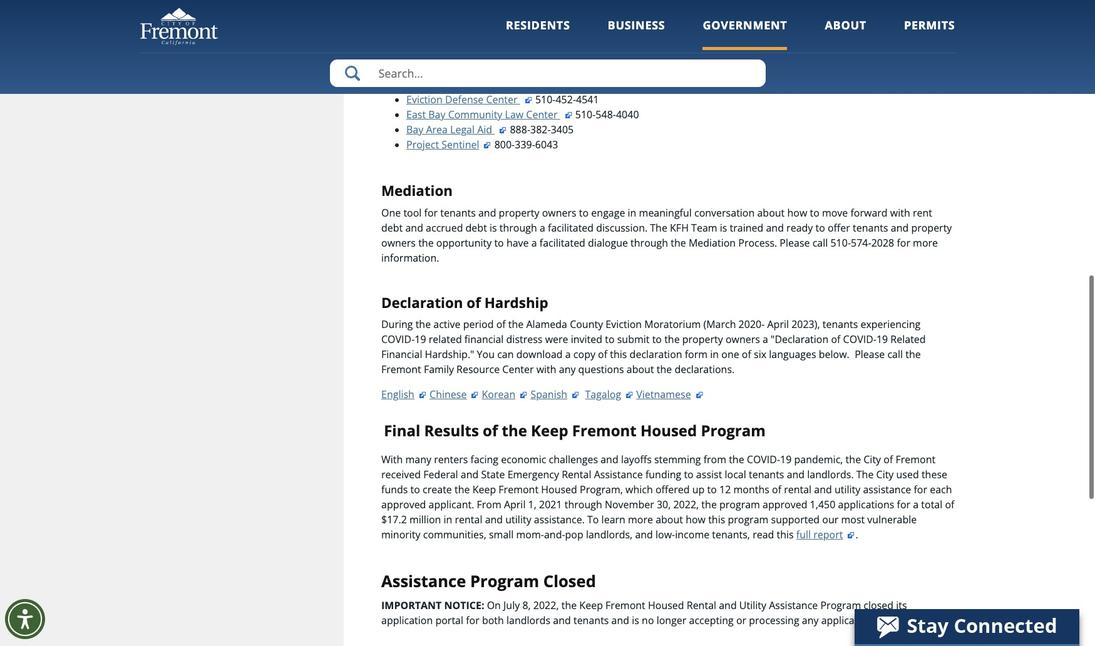 Task type: describe. For each thing, give the bounding box(es) containing it.
1 vertical spatial city
[[877, 468, 894, 482]]

2 approved from the left
[[763, 498, 808, 512]]

read
[[753, 528, 774, 542]]

received
[[381, 468, 421, 482]]

1 vertical spatial center
[[526, 108, 558, 121]]

assistance program closed
[[381, 571, 596, 593]]

6043
[[535, 138, 558, 152]]

housed inside legal resources the organizations listed below may be able to provide legal advice about your rights as a tenant. the keep fremont housed staff are not attorneys and cannot provide legal advice.
[[381, 53, 418, 66]]

for up vulnerable
[[897, 498, 911, 512]]

2 horizontal spatial covid-
[[843, 333, 877, 346]]

and-
[[544, 528, 565, 542]]

of up questions
[[598, 348, 608, 362]]

assistance inside the with many renters facing economic challenges and layoffs stemming from the covid-19 pandemic, the city of fremont received federal and state emergency rental assistance funding to assist local tenants and landlords. the city used these funds to create the keep fremont housed program, which offered up to 12 months of rental and utility assistance for each approved applicant. from april 1, 2021 through november 30, 2022, the program approved 1,450 applications for a total of $17.2 million in rental and utility assistance. to learn more about how this program supported our most vulnerable minority communities, small mom-and-pop landlords, and low-income tenants, read this
[[594, 468, 643, 482]]

east bay community law center
[[407, 108, 560, 121]]

and down tool
[[406, 221, 423, 235]]

1 vertical spatial program
[[470, 571, 539, 593]]

both
[[482, 614, 504, 628]]

0 vertical spatial center
[[486, 93, 518, 106]]

staff
[[420, 53, 442, 66]]

2 debt from the left
[[466, 221, 487, 235]]

and down pandemic,
[[787, 468, 805, 482]]

fremont inside declaration of hardship during the active period of the alameda county eviction moratorium (march 2020- april 2023), tenants experiencing covid-19 related financial distress were invited to submit to the property owners a "declaration of covid-19 related financial hardship." you can download a copy of this declaration form in one of six languages below.  please call the fremont family resource center with any questions about the declarations.
[[381, 363, 421, 377]]

to left 12 in the right bottom of the page
[[707, 483, 717, 497]]

any inside declaration of hardship during the active period of the alameda county eviction moratorium (march 2020- april 2023), tenants experiencing covid-19 related financial distress were invited to submit to the property owners a "declaration of covid-19 related financial hardship." you can download a copy of this declaration form in one of six languages below.  please call the fremont family resource center with any questions about the declarations.
[[559, 363, 576, 377]]

process.
[[739, 236, 777, 250]]

through inside the with many renters facing economic challenges and layoffs stemming from the covid-19 pandemic, the city of fremont received federal and state emergency rental assistance funding to assist local tenants and landlords. the city used these funds to create the keep fremont housed program, which offered up to 12 months of rental and utility assistance for each approved applicant. from april 1, 2021 through november 30, 2022, the program approved 1,450 applications for a total of $17.2 million in rental and utility assistance. to learn more about how this program supported our most vulnerable minority communities, small mom-and-pop landlords, and low-income tenants, read this
[[565, 498, 602, 512]]

0 vertical spatial mediation
[[381, 181, 453, 200]]

in inside the with many renters facing economic challenges and layoffs stemming from the covid-19 pandemic, the city of fremont received federal and state emergency rental assistance funding to assist local tenants and landlords. the city used these funds to create the keep fremont housed program, which offered up to 12 months of rental and utility assistance for each approved applicant. from april 1, 2021 through november 30, 2022, the program approved 1,450 applications for a total of $17.2 million in rental and utility assistance. to learn more about how this program supported our most vulnerable minority communities, small mom-and-pop landlords, and low-income tenants, read this
[[444, 513, 452, 527]]

income
[[675, 528, 710, 542]]

funding
[[646, 468, 682, 482]]

stemming
[[655, 453, 701, 467]]

0 vertical spatial program
[[701, 420, 766, 441]]

510- inside 'mediation one tool for tenants and property owners to engage in meaningful conversation about how to move forward with rent debt and accrued debt is through a facilitated discussion. the kfh team is trained and ready to offer tenants and property owners the opportunity to have a facilitated dialogue through the mediation process. please call 510-574-2028 for more information.'
[[831, 236, 851, 250]]

landlords
[[507, 614, 551, 628]]

from
[[704, 453, 727, 467]]

12
[[720, 483, 731, 497]]

supported
[[771, 513, 820, 527]]

law
[[505, 108, 524, 121]]

0 horizontal spatial bay
[[407, 123, 424, 136]]

communities,
[[423, 528, 487, 542]]

keep inside the on july 8, 2022, the keep fremont housed rental and utility assistance program closed its application portal for both landlords and tenants and is no longer accepting or processing any applications.
[[580, 599, 603, 613]]

1 horizontal spatial this
[[708, 513, 726, 527]]

of left six at the bottom right of the page
[[742, 348, 752, 362]]

about link
[[825, 18, 867, 50]]

cannot
[[548, 53, 580, 66]]

about inside the with many renters facing economic challenges and layoffs stemming from the covid-19 pandemic, the city of fremont received federal and state emergency rental assistance funding to assist local tenants and landlords. the city used these funds to create the keep fremont housed program, which offered up to 12 months of rental and utility assistance for each approved applicant. from april 1, 2021 through november 30, 2022, the program approved 1,450 applications for a total of $17.2 million in rental and utility assistance. to learn more about how this program supported our most vulnerable minority communities, small mom-and-pop landlords, and low-income tenants, read this
[[656, 513, 683, 527]]

utility
[[740, 599, 767, 613]]

0 vertical spatial eviction
[[407, 93, 443, 106]]

the left organizations
[[381, 38, 399, 51]]

chinese link
[[430, 388, 479, 402]]

2 horizontal spatial property
[[912, 221, 952, 235]]

for up the total
[[914, 483, 928, 497]]

challenges
[[549, 453, 598, 467]]

(march
[[704, 318, 736, 331]]

"declaration
[[771, 333, 829, 346]]

opportunity
[[436, 236, 492, 250]]

mediation one tool for tenants and property owners to engage in meaningful conversation about how to move forward with rent debt and accrued debt is through a facilitated discussion. the kfh team is trained and ready to offer tenants and property owners the opportunity to have a facilitated dialogue through the mediation process. please call 510-574-2028 for more information.
[[381, 181, 952, 265]]

please inside declaration of hardship during the active period of the alameda county eviction moratorium (march 2020- april 2023), tenants experiencing covid-19 related financial distress were invited to submit to the property owners a "declaration of covid-19 related financial hardship." you can download a copy of this declaration form in one of six languages below.  please call the fremont family resource center with any questions about the declarations.
[[855, 348, 885, 362]]

english link
[[381, 388, 427, 402]]

attorneys
[[480, 53, 525, 66]]

offer
[[828, 221, 851, 235]]

fremont up used
[[896, 453, 936, 467]]

1 vertical spatial through
[[631, 236, 668, 250]]

1 vertical spatial program
[[728, 513, 769, 527]]

and down facing
[[461, 468, 479, 482]]

2 vertical spatial legal
[[450, 123, 475, 136]]

how inside 'mediation one tool for tenants and property owners to engage in meaningful conversation about how to move forward with rent debt and accrued debt is through a facilitated discussion. the kfh team is trained and ready to offer tenants and property owners the opportunity to have a facilitated dialogue through the mediation process. please call 510-574-2028 for more information.'
[[788, 206, 808, 220]]

tenants down forward
[[853, 221, 889, 235]]

form
[[685, 348, 708, 362]]

of up period
[[467, 293, 481, 312]]

fremont inside the on july 8, 2022, the keep fremont housed rental and utility assistance program closed its application portal for both landlords and tenants and is no longer accepting or processing any applications.
[[606, 599, 646, 613]]

2 horizontal spatial is
[[720, 221, 727, 235]]

eviction inside declaration of hardship during the active period of the alameda county eviction moratorium (march 2020- april 2023), tenants experiencing covid-19 related financial distress were invited to submit to the property owners a "declaration of covid-19 related financial hardship." you can download a copy of this declaration form in one of six languages below.  please call the fremont family resource center with any questions about the declarations.
[[606, 318, 642, 331]]

discussion.
[[596, 221, 648, 235]]

declaration
[[381, 293, 463, 312]]

548-
[[596, 108, 616, 121]]

mom-
[[516, 528, 544, 542]]

from
[[477, 498, 502, 512]]

financial
[[381, 348, 422, 362]]

advice
[[659, 38, 689, 51]]

on july 8, 2022, the keep fremont housed rental and utility assistance program closed its application portal for both landlords and tenants and is no longer accepting or processing any applications.
[[381, 599, 907, 628]]

0 horizontal spatial is
[[490, 221, 497, 235]]

for right tool
[[424, 206, 438, 220]]

landlords.
[[808, 468, 854, 482]]

renters
[[434, 453, 468, 467]]

government link
[[703, 18, 788, 50]]

the inside the on july 8, 2022, the keep fremont housed rental and utility assistance program closed its application portal for both landlords and tenants and is no longer accepting or processing any applications.
[[562, 599, 577, 613]]

sentinel
[[442, 138, 479, 152]]

of down each
[[945, 498, 955, 512]]

for right 2028
[[897, 236, 911, 250]]

applications
[[838, 498, 895, 512]]

in inside 'mediation one tool for tenants and property owners to engage in meaningful conversation about how to move forward with rent debt and accrued debt is through a facilitated discussion. the kfh team is trained and ready to offer tenants and property owners the opportunity to have a facilitated dialogue through the mediation process. please call 510-574-2028 for more information.'
[[628, 206, 637, 220]]

on july
[[487, 599, 520, 613]]

distress
[[506, 333, 543, 346]]

submit
[[617, 333, 650, 346]]

tenants up accrued on the left of page
[[440, 206, 476, 220]]

stay connected image
[[855, 609, 1079, 645]]

applications.
[[822, 614, 880, 628]]

listed
[[467, 38, 492, 51]]

2 horizontal spatial 19
[[877, 333, 888, 346]]

to right the funds
[[411, 483, 420, 497]]

april inside declaration of hardship during the active period of the alameda county eviction moratorium (march 2020- april 2023), tenants experiencing covid-19 related financial distress were invited to submit to the property owners a "declaration of covid-19 related financial hardship." you can download a copy of this declaration form in one of six languages below.  please call the fremont family resource center with any questions about the declarations.
[[768, 318, 789, 331]]

meaningful
[[639, 206, 692, 220]]

about inside 'mediation one tool for tenants and property owners to engage in meaningful conversation about how to move forward with rent debt and accrued debt is through a facilitated discussion. the kfh team is trained and ready to offer tenants and property owners the opportunity to have a facilitated dialogue through the mediation process. please call 510-574-2028 for more information.'
[[758, 206, 785, 220]]

1 vertical spatial owners
[[381, 236, 416, 250]]

and left low-
[[635, 528, 653, 542]]

more inside the with many renters facing economic challenges and layoffs stemming from the covid-19 pandemic, the city of fremont received federal and state emergency rental assistance funding to assist local tenants and landlords. the city used these funds to create the keep fremont housed program, which offered up to 12 months of rental and utility assistance for each approved applicant. from april 1, 2021 through november 30, 2022, the program approved 1,450 applications for a total of $17.2 million in rental and utility assistance. to learn more about how this program supported our most vulnerable minority communities, small mom-and-pop landlords, and low-income tenants, read this
[[628, 513, 653, 527]]

0 vertical spatial utility
[[835, 483, 861, 497]]

1 vertical spatial provide
[[583, 53, 618, 66]]

hardship
[[485, 293, 548, 312]]

not
[[462, 53, 478, 66]]

program,
[[580, 483, 623, 497]]

chinese
[[430, 388, 467, 402]]

full
[[797, 528, 811, 542]]

please inside 'mediation one tool for tenants and property owners to engage in meaningful conversation about how to move forward with rent debt and accrued debt is through a facilitated discussion. the kfh team is trained and ready to offer tenants and property owners the opportunity to have a facilitated dialogue through the mediation process. please call 510-574-2028 for more information.'
[[780, 236, 810, 250]]

and up 1,450
[[814, 483, 832, 497]]

a inside the with many renters facing economic challenges and layoffs stemming from the covid-19 pandemic, the city of fremont received federal and state emergency rental assistance funding to assist local tenants and landlords. the city used these funds to create the keep fremont housed program, which offered up to 12 months of rental and utility assistance for each approved applicant. from april 1, 2021 through november 30, 2022, the program approved 1,450 applications for a total of $17.2 million in rental and utility assistance. to learn more about how this program supported our most vulnerable minority communities, small mom-and-pop landlords, and low-income tenants, read this
[[913, 498, 919, 512]]

are
[[444, 53, 459, 66]]

about inside declaration of hardship during the active period of the alameda county eviction moratorium (march 2020- april 2023), tenants experiencing covid-19 related financial distress were invited to submit to the property owners a "declaration of covid-19 related financial hardship." you can download a copy of this declaration form in one of six languages below.  please call the fremont family resource center with any questions about the declarations.
[[627, 363, 654, 377]]

1 vertical spatial facilitated
[[540, 236, 586, 250]]

full report
[[797, 528, 843, 542]]

with inside 'mediation one tool for tenants and property owners to engage in meaningful conversation about how to move forward with rent debt and accrued debt is through a facilitated discussion. the kfh team is trained and ready to offer tenants and property owners the opportunity to have a facilitated dialogue through the mediation process. please call 510-574-2028 for more information.'
[[891, 206, 911, 220]]

community
[[448, 108, 503, 121]]

to left move on the top of page
[[810, 206, 820, 220]]

call inside 'mediation one tool for tenants and property owners to engage in meaningful conversation about how to move forward with rent debt and accrued debt is through a facilitated discussion. the kfh team is trained and ready to offer tenants and property owners the opportunity to have a facilitated dialogue through the mediation process. please call 510-574-2028 for more information.'
[[813, 236, 828, 250]]

la
[[485, 78, 493, 91]]

510-548-4040
[[573, 108, 639, 121]]

and left layoffs
[[601, 453, 619, 467]]

0 vertical spatial program
[[720, 498, 760, 512]]

keep down spanish
[[531, 420, 568, 441]]

raza
[[495, 78, 518, 91]]

of right months
[[772, 483, 782, 497]]

to right invited
[[605, 333, 615, 346]]

2020-
[[739, 318, 765, 331]]

residents
[[506, 18, 570, 33]]

437-
[[553, 78, 573, 91]]

assistance inside the on july 8, 2022, the keep fremont housed rental and utility assistance program closed its application portal for both landlords and tenants and is no longer accepting or processing any applications.
[[769, 599, 818, 613]]

pop
[[565, 528, 584, 542]]

one
[[381, 206, 401, 220]]

keep inside the with many renters facing economic challenges and layoffs stemming from the covid-19 pandemic, the city of fremont received federal and state emergency rental assistance funding to assist local tenants and landlords. the city used these funds to create the keep fremont housed program, which offered up to 12 months of rental and utility assistance for each approved applicant. from april 1, 2021 through november 30, 2022, the program approved 1,450 applications for a total of $17.2 million in rental and utility assistance. to learn more about how this program supported our most vulnerable minority communities, small mom-and-pop landlords, and low-income tenants, read this
[[473, 483, 496, 497]]

housed up 'stemming'
[[641, 420, 697, 441]]

30,
[[657, 498, 671, 512]]

download
[[517, 348, 563, 362]]

to up declaration
[[652, 333, 662, 346]]

small
[[489, 528, 514, 542]]

1 vertical spatial legal
[[441, 78, 465, 91]]

0 horizontal spatial 19
[[415, 333, 426, 346]]

housed inside the on july 8, 2022, the keep fremont housed rental and utility assistance program closed its application portal for both landlords and tenants and is no longer accepting or processing any applications.
[[648, 599, 684, 613]]

final results of the keep fremont housed program
[[384, 420, 766, 441]]

tool
[[404, 206, 422, 220]]

2022, inside the on july 8, 2022, the keep fremont housed rental and utility assistance program closed its application portal for both landlords and tenants and is no longer accepting or processing any applications.
[[534, 599, 559, 613]]

1 approved from the left
[[381, 498, 426, 512]]

longer
[[657, 614, 687, 628]]

hardship."
[[425, 348, 474, 362]]

510- for 452-
[[535, 93, 556, 106]]

and left no
[[612, 614, 630, 628]]

888-382-3405
[[508, 123, 574, 136]]

assistance
[[863, 483, 912, 497]]

you
[[477, 348, 495, 362]]

eviction defense center link
[[407, 93, 533, 106]]

fremont down tagalog
[[572, 420, 637, 441]]

april inside the with many renters facing economic challenges and layoffs stemming from the covid-19 pandemic, the city of fremont received federal and state emergency rental assistance funding to assist local tenants and landlords. the city used these funds to create the keep fremont housed program, which offered up to 12 months of rental and utility assistance for each approved applicant. from april 1, 2021 through november 30, 2022, the program approved 1,450 applications for a total of $17.2 million in rental and utility assistance. to learn more about how this program supported our most vulnerable minority communities, small mom-and-pop landlords, and low-income tenants, read this
[[504, 498, 526, 512]]

Search text field
[[330, 60, 766, 87]]

2 vertical spatial this
[[777, 528, 794, 542]]

which
[[626, 483, 653, 497]]

0 vertical spatial city
[[864, 453, 881, 467]]

business
[[608, 18, 665, 33]]

1 horizontal spatial mediation
[[689, 236, 736, 250]]

vietnamese
[[637, 388, 691, 402]]

with many renters facing economic challenges and layoffs stemming from the covid-19 pandemic, the city of fremont received federal and state emergency rental assistance funding to assist local tenants and landlords. the city used these funds to create the keep fremont housed program, which offered up to 12 months of rental and utility assistance for each approved applicant. from april 1, 2021 through november 30, 2022, the program approved 1,450 applications for a total of $17.2 million in rental and utility assistance. to learn more about how this program supported our most vulnerable minority communities, small mom-and-pop landlords, and low-income tenants, read this
[[381, 453, 955, 542]]

centro legal del la raza link
[[407, 78, 530, 91]]

0 horizontal spatial through
[[500, 221, 537, 235]]

1 horizontal spatial rental
[[784, 483, 812, 497]]

copy
[[574, 348, 596, 362]]

east bay community law center link
[[407, 108, 573, 121]]

of up facing
[[483, 420, 498, 441]]

and up opportunity
[[478, 206, 496, 220]]

0 horizontal spatial property
[[499, 206, 540, 220]]

0 horizontal spatial rental
[[455, 513, 483, 527]]

800-339-6043
[[492, 138, 558, 152]]



Task type: vqa. For each thing, say whether or not it's contained in the screenshot.
Schedule
no



Task type: locate. For each thing, give the bounding box(es) containing it.
and right the 'landlords'
[[553, 614, 571, 628]]

1 horizontal spatial bay
[[429, 108, 446, 121]]

legal resources the organizations listed below may be able to provide legal advice about your rights as a tenant. the keep fremont housed staff are not attorneys and cannot provide legal advice.
[[381, 13, 918, 66]]

how up income on the right bottom of page
[[686, 513, 706, 527]]

510- for 437-
[[533, 78, 553, 91]]

510-437-1554
[[530, 78, 596, 91]]

about inside legal resources the organizations listed below may be able to provide legal advice about your rights as a tenant. the keep fremont housed staff are not attorneys and cannot provide legal advice.
[[692, 38, 719, 51]]

in down applicant.
[[444, 513, 452, 527]]

0 horizontal spatial assistance
[[381, 571, 466, 593]]

2023),
[[792, 318, 820, 331]]

keep inside legal resources the organizations listed below may be able to provide legal advice about your rights as a tenant. the keep fremont housed staff are not attorneys and cannot provide legal advice.
[[852, 38, 875, 51]]

project sentinel
[[407, 138, 479, 152]]

center down raza
[[486, 93, 518, 106]]

tenants inside declaration of hardship during the active period of the alameda county eviction moratorium (march 2020- april 2023), tenants experiencing covid-19 related financial distress were invited to submit to the property owners a "declaration of covid-19 related financial hardship." you can download a copy of this declaration form in one of six languages below.  please call the fremont family resource center with any questions about the declarations.
[[823, 318, 858, 331]]

dialogue
[[588, 236, 628, 250]]

permits link
[[904, 18, 955, 50]]

utility down 'landlords.'
[[835, 483, 861, 497]]

1 vertical spatial call
[[888, 348, 903, 362]]

rental inside the with many renters facing economic challenges and layoffs stemming from the covid-19 pandemic, the city of fremont received federal and state emergency rental assistance funding to assist local tenants and landlords. the city used these funds to create the keep fremont housed program, which offered up to 12 months of rental and utility assistance for each approved applicant. from april 1, 2021 through november 30, 2022, the program approved 1,450 applications for a total of $17.2 million in rental and utility assistance. to learn more about how this program supported our most vulnerable minority communities, small mom-and-pop landlords, and low-income tenants, read this
[[562, 468, 592, 482]]

0 vertical spatial bay
[[429, 108, 446, 121]]

1 horizontal spatial utility
[[835, 483, 861, 497]]

assistance up important notice:
[[381, 571, 466, 593]]

please down "ready"
[[780, 236, 810, 250]]

program
[[701, 420, 766, 441], [470, 571, 539, 593], [821, 599, 861, 613]]

utility
[[835, 483, 861, 497], [506, 513, 532, 527]]

conversation
[[695, 206, 755, 220]]

tenants inside the with many renters facing economic challenges and layoffs stemming from the covid-19 pandemic, the city of fremont received federal and state emergency rental assistance funding to assist local tenants and landlords. the city used these funds to create the keep fremont housed program, which offered up to 12 months of rental and utility assistance for each approved applicant. from april 1, 2021 through november 30, 2022, the program approved 1,450 applications for a total of $17.2 million in rental and utility assistance. to learn more about how this program supported our most vulnerable minority communities, small mom-and-pop landlords, and low-income tenants, read this
[[749, 468, 784, 482]]

tenants down closed
[[574, 614, 609, 628]]

property inside declaration of hardship during the active period of the alameda county eviction moratorium (march 2020- april 2023), tenants experiencing covid-19 related financial distress were invited to submit to the property owners a "declaration of covid-19 related financial hardship." you can download a copy of this declaration form in one of six languages below.  please call the fremont family resource center with any questions about the declarations.
[[683, 333, 723, 346]]

housed inside the with many renters facing economic challenges and layoffs stemming from the covid-19 pandemic, the city of fremont received federal and state emergency rental assistance funding to assist local tenants and landlords. the city used these funds to create the keep fremont housed program, which offered up to 12 months of rental and utility assistance for each approved applicant. from april 1, 2021 through november 30, 2022, the program approved 1,450 applications for a total of $17.2 million in rental and utility assistance. to learn more about how this program supported our most vulnerable minority communities, small mom-and-pop landlords, and low-income tenants, read this
[[541, 483, 577, 497]]

1 vertical spatial how
[[686, 513, 706, 527]]

this down supported
[[777, 528, 794, 542]]

provide down business
[[597, 38, 633, 51]]

this down submit
[[610, 348, 627, 362]]

covid- down during at the left
[[381, 333, 415, 346]]

april
[[768, 318, 789, 331], [504, 498, 526, 512]]

below
[[495, 38, 523, 51]]

about up trained at the top of the page
[[758, 206, 785, 220]]

1 horizontal spatial covid-
[[747, 453, 780, 467]]

financial
[[465, 333, 504, 346]]

1 horizontal spatial is
[[632, 614, 639, 628]]

learn
[[602, 513, 626, 527]]

period
[[463, 318, 494, 331]]

funds
[[381, 483, 408, 497]]

program up 'read' at the bottom of page
[[728, 513, 769, 527]]

0 horizontal spatial approved
[[381, 498, 426, 512]]

move
[[822, 206, 848, 220]]

how inside the with many renters facing economic challenges and layoffs stemming from the covid-19 pandemic, the city of fremont received federal and state emergency rental assistance funding to assist local tenants and landlords. the city used these funds to create the keep fremont housed program, which offered up to 12 months of rental and utility assistance for each approved applicant. from april 1, 2021 through november 30, 2022, the program approved 1,450 applications for a total of $17.2 million in rental and utility assistance. to learn more about how this program supported our most vulnerable minority communities, small mom-and-pop landlords, and low-income tenants, read this
[[686, 513, 706, 527]]

is
[[490, 221, 497, 235], [720, 221, 727, 235], [632, 614, 639, 628]]

1 vertical spatial please
[[855, 348, 885, 362]]

2 horizontal spatial in
[[710, 348, 719, 362]]

tenants inside the on july 8, 2022, the keep fremont housed rental and utility assistance program closed its application portal for both landlords and tenants and is no longer accepting or processing any applications.
[[574, 614, 609, 628]]

2 vertical spatial in
[[444, 513, 452, 527]]

program down months
[[720, 498, 760, 512]]

1 horizontal spatial any
[[802, 614, 819, 628]]

0 vertical spatial april
[[768, 318, 789, 331]]

0 horizontal spatial 2022,
[[534, 599, 559, 613]]

total
[[922, 498, 943, 512]]

0 horizontal spatial this
[[610, 348, 627, 362]]

2 vertical spatial owners
[[726, 333, 760, 346]]

approved
[[381, 498, 426, 512], [763, 498, 808, 512]]

1 horizontal spatial please
[[855, 348, 885, 362]]

the up the assistance
[[857, 468, 874, 482]]

0 vertical spatial in
[[628, 206, 637, 220]]

0 vertical spatial call
[[813, 236, 828, 250]]

1 horizontal spatial owners
[[542, 206, 577, 220]]

this
[[610, 348, 627, 362], [708, 513, 726, 527], [777, 528, 794, 542]]

0 vertical spatial more
[[913, 236, 938, 250]]

the inside 'mediation one tool for tenants and property owners to engage in meaningful conversation about how to move forward with rent debt and accrued debt is through a facilitated discussion. the kfh team is trained and ready to offer tenants and property owners the opportunity to have a facilitated dialogue through the mediation process. please call 510-574-2028 for more information.'
[[650, 221, 668, 235]]

call down related
[[888, 348, 903, 362]]

call inside declaration of hardship during the active period of the alameda county eviction moratorium (march 2020- april 2023), tenants experiencing covid-19 related financial distress were invited to submit to the property owners a "declaration of covid-19 related financial hardship." you can download a copy of this declaration form in one of six languages below.  please call the fremont family resource center with any questions about the declarations.
[[888, 348, 903, 362]]

through down discussion.
[[631, 236, 668, 250]]

owners down 2020- at the right of page
[[726, 333, 760, 346]]

to left offer at the right top of page
[[816, 221, 825, 235]]

eviction down centro
[[407, 93, 443, 106]]

approved down the funds
[[381, 498, 426, 512]]

1 vertical spatial any
[[802, 614, 819, 628]]

to up up
[[684, 468, 694, 482]]

rental inside the on july 8, 2022, the keep fremont housed rental and utility assistance program closed its application portal for both landlords and tenants and is no longer accepting or processing any applications.
[[687, 599, 717, 613]]

emergency
[[508, 468, 559, 482]]

1 vertical spatial bay
[[407, 123, 424, 136]]

0 horizontal spatial any
[[559, 363, 576, 377]]

as
[[775, 38, 785, 51]]

0 vertical spatial legal
[[381, 13, 418, 32]]

spanish
[[531, 388, 568, 402]]

0 horizontal spatial program
[[470, 571, 539, 593]]

0 horizontal spatial owners
[[381, 236, 416, 250]]

510- down 4541
[[575, 108, 596, 121]]

2021
[[539, 498, 562, 512]]

housed left staff
[[381, 53, 418, 66]]

centro legal del la raza
[[407, 78, 518, 91]]

2 horizontal spatial program
[[821, 599, 861, 613]]

339-
[[515, 138, 535, 152]]

.
[[856, 528, 861, 542]]

0 vertical spatial rental
[[562, 468, 592, 482]]

2 vertical spatial through
[[565, 498, 602, 512]]

approved up supported
[[763, 498, 808, 512]]

center inside declaration of hardship during the active period of the alameda county eviction moratorium (march 2020- april 2023), tenants experiencing covid-19 related financial distress were invited to submit to the property owners a "declaration of covid-19 related financial hardship." you can download a copy of this declaration form in one of six languages below.  please call the fremont family resource center with any questions about the declarations.
[[503, 363, 534, 377]]

510- for 548-
[[575, 108, 596, 121]]

0 horizontal spatial call
[[813, 236, 828, 250]]

and up or
[[719, 599, 737, 613]]

important notice:
[[381, 599, 487, 613]]

program up "on july"
[[470, 571, 539, 593]]

more down november
[[628, 513, 653, 527]]

please
[[780, 236, 810, 250], [855, 348, 885, 362]]

declaration
[[630, 348, 682, 362]]

510-452-4541
[[533, 93, 599, 106]]

rental up accepting
[[687, 599, 717, 613]]

rights
[[746, 38, 772, 51]]

owners up information.
[[381, 236, 416, 250]]

through up to
[[565, 498, 602, 512]]

utility up mom-
[[506, 513, 532, 527]]

housed up 2021
[[541, 483, 577, 497]]

tagalog
[[585, 388, 621, 402]]

and down from
[[485, 513, 503, 527]]

1 vertical spatial 2022,
[[534, 599, 559, 613]]

0 vertical spatial provide
[[597, 38, 633, 51]]

to left engage
[[579, 206, 589, 220]]

1 vertical spatial april
[[504, 498, 526, 512]]

fremont down financial at left
[[381, 363, 421, 377]]

spanish link
[[531, 388, 580, 402]]

economic
[[501, 453, 546, 467]]

covid- inside the with many renters facing economic challenges and layoffs stemming from the covid-19 pandemic, the city of fremont received federal and state emergency rental assistance funding to assist local tenants and landlords. the city used these funds to create the keep fremont housed program, which offered up to 12 months of rental and utility assistance for each approved applicant. from april 1, 2021 through november 30, 2022, the program approved 1,450 applications for a total of $17.2 million in rental and utility assistance. to learn more about how this program supported our most vulnerable minority communities, small mom-and-pop landlords, and low-income tenants, read this
[[747, 453, 780, 467]]

510- up 510-452-4541 on the top of page
[[533, 78, 553, 91]]

3405
[[551, 123, 574, 136]]

rental
[[784, 483, 812, 497], [455, 513, 483, 527]]

owners inside declaration of hardship during the active period of the alameda county eviction moratorium (march 2020- april 2023), tenants experiencing covid-19 related financial distress were invited to submit to the property owners a "declaration of covid-19 related financial hardship." you can download a copy of this declaration form in one of six languages below.  please call the fremont family resource center with any questions about the declarations.
[[726, 333, 760, 346]]

about
[[825, 18, 867, 33]]

0 vertical spatial this
[[610, 348, 627, 362]]

state
[[481, 468, 505, 482]]

of right period
[[496, 318, 506, 331]]

related
[[429, 333, 462, 346]]

0 vertical spatial please
[[780, 236, 810, 250]]

the inside the with many renters facing economic challenges and layoffs stemming from the covid-19 pandemic, the city of fremont received federal and state emergency rental assistance funding to assist local tenants and landlords. the city used these funds to create the keep fremont housed program, which offered up to 12 months of rental and utility assistance for each approved applicant. from april 1, 2021 through november 30, 2022, the program approved 1,450 applications for a total of $17.2 million in rental and utility assistance. to learn more about how this program supported our most vulnerable minority communities, small mom-and-pop landlords, and low-income tenants, read this
[[857, 468, 874, 482]]

0 vertical spatial any
[[559, 363, 576, 377]]

0 vertical spatial through
[[500, 221, 537, 235]]

0 horizontal spatial utility
[[506, 513, 532, 527]]

more down rent
[[913, 236, 938, 250]]

and up process.
[[766, 221, 784, 235]]

this up tenants, on the bottom right of page
[[708, 513, 726, 527]]

0 vertical spatial rental
[[784, 483, 812, 497]]

to
[[588, 513, 599, 527]]

1 vertical spatial eviction
[[606, 318, 642, 331]]

to left have
[[494, 236, 504, 250]]

fremont down permits
[[878, 38, 918, 51]]

program up applications.
[[821, 599, 861, 613]]

is left no
[[632, 614, 639, 628]]

2 horizontal spatial assistance
[[769, 599, 818, 613]]

1 vertical spatial with
[[537, 363, 557, 377]]

1 horizontal spatial april
[[768, 318, 789, 331]]

1 vertical spatial rental
[[455, 513, 483, 527]]

may
[[526, 38, 545, 51]]

closed
[[864, 599, 894, 613]]

fremont inside legal resources the organizations listed below may be able to provide legal advice about your rights as a tenant. the keep fremont housed staff are not attorneys and cannot provide legal advice.
[[878, 38, 918, 51]]

no
[[642, 614, 654, 628]]

1 horizontal spatial assistance
[[594, 468, 643, 482]]

19 inside the with many renters facing economic challenges and layoffs stemming from the covid-19 pandemic, the city of fremont received federal and state emergency rental assistance funding to assist local tenants and landlords. the city used these funds to create the keep fremont housed program, which offered up to 12 months of rental and utility assistance for each approved applicant. from april 1, 2021 through november 30, 2022, the program approved 1,450 applications for a total of $17.2 million in rental and utility assistance. to learn more about how this program supported our most vulnerable minority communities, small mom-and-pop landlords, and low-income tenants, read this
[[780, 453, 792, 467]]

our
[[823, 513, 839, 527]]

resource
[[457, 363, 500, 377]]

assist
[[696, 468, 722, 482]]

area
[[426, 123, 448, 136]]

how up "ready"
[[788, 206, 808, 220]]

eviction up submit
[[606, 318, 642, 331]]

1 horizontal spatial call
[[888, 348, 903, 362]]

19 left pandemic,
[[780, 453, 792, 467]]

mediation up tool
[[381, 181, 453, 200]]

about up low-
[[656, 513, 683, 527]]

fremont up 1,
[[499, 483, 539, 497]]

574-
[[851, 236, 872, 250]]

1 horizontal spatial how
[[788, 206, 808, 220]]

2 vertical spatial program
[[821, 599, 861, 613]]

4541
[[576, 93, 599, 106]]

center
[[486, 93, 518, 106], [526, 108, 558, 121], [503, 363, 534, 377]]

1 vertical spatial utility
[[506, 513, 532, 527]]

ready
[[787, 221, 813, 235]]

0 horizontal spatial covid-
[[381, 333, 415, 346]]

0 vertical spatial legal
[[635, 38, 657, 51]]

keep down closed
[[580, 599, 603, 613]]

mediation down team
[[689, 236, 736, 250]]

is down the conversation
[[720, 221, 727, 235]]

2 vertical spatial center
[[503, 363, 534, 377]]

1,
[[528, 498, 537, 512]]

0 horizontal spatial rental
[[562, 468, 592, 482]]

0 horizontal spatial more
[[628, 513, 653, 527]]

keep
[[852, 38, 875, 51], [531, 420, 568, 441], [473, 483, 496, 497], [580, 599, 603, 613]]

about down declaration
[[627, 363, 654, 377]]

assistance up processing
[[769, 599, 818, 613]]

were
[[545, 333, 568, 346]]

assistance.
[[534, 513, 585, 527]]

program
[[720, 498, 760, 512], [728, 513, 769, 527]]

languages
[[769, 348, 817, 362]]

and up 2028
[[891, 221, 909, 235]]

property up form
[[683, 333, 723, 346]]

facilitated up "dialogue"
[[548, 221, 594, 235]]

more inside 'mediation one tool for tenants and property owners to engage in meaningful conversation about how to move forward with rent debt and accrued debt is through a facilitated discussion. the kfh team is trained and ready to offer tenants and property owners the opportunity to have a facilitated dialogue through the mediation process. please call 510-574-2028 for more information.'
[[913, 236, 938, 250]]

of right "declaration on the right of page
[[831, 333, 841, 346]]

0 vertical spatial with
[[891, 206, 911, 220]]

property up have
[[499, 206, 540, 220]]

family
[[424, 363, 454, 377]]

1 vertical spatial in
[[710, 348, 719, 362]]

the
[[418, 236, 434, 250], [671, 236, 686, 250], [416, 318, 431, 331], [508, 318, 524, 331], [665, 333, 680, 346], [906, 348, 921, 362], [657, 363, 672, 377], [502, 420, 527, 441], [729, 453, 745, 467], [846, 453, 861, 467], [455, 483, 470, 497], [702, 498, 717, 512], [562, 599, 577, 613]]

assistance
[[594, 468, 643, 482], [381, 571, 466, 593], [769, 599, 818, 613]]

the down the about
[[832, 38, 849, 51]]

2 horizontal spatial through
[[631, 236, 668, 250]]

in inside declaration of hardship during the active period of the alameda county eviction moratorium (march 2020- april 2023), tenants experiencing covid-19 related financial distress were invited to submit to the property owners a "declaration of covid-19 related financial hardship." you can download a copy of this declaration form in one of six languages below.  please call the fremont family resource center with any questions about the declarations.
[[710, 348, 719, 362]]

is up opportunity
[[490, 221, 497, 235]]

closed
[[544, 571, 596, 593]]

382-
[[531, 123, 551, 136]]

0 vertical spatial owners
[[542, 206, 577, 220]]

a inside legal resources the organizations listed below may be able to provide legal advice about your rights as a tenant. the keep fremont housed staff are not attorneys and cannot provide legal advice.
[[788, 38, 793, 51]]

2 vertical spatial assistance
[[769, 599, 818, 613]]

through up have
[[500, 221, 537, 235]]

1 horizontal spatial 2022,
[[674, 498, 699, 512]]

about left the your
[[692, 38, 719, 51]]

legal inside legal resources the organizations listed below may be able to provide legal advice about your rights as a tenant. the keep fremont housed staff are not attorneys and cannot provide legal advice.
[[381, 13, 418, 32]]

1 vertical spatial legal
[[621, 53, 643, 66]]

19 down experiencing
[[877, 333, 888, 346]]

2022, inside the with many renters facing economic challenges and layoffs stemming from the covid-19 pandemic, the city of fremont received federal and state emergency rental assistance funding to assist local tenants and landlords. the city used these funds to create the keep fremont housed program, which offered up to 12 months of rental and utility assistance for each approved applicant. from april 1, 2021 through november 30, 2022, the program approved 1,450 applications for a total of $17.2 million in rental and utility assistance. to learn more about how this program supported our most vulnerable minority communities, small mom-and-pop landlords, and low-income tenants, read this
[[674, 498, 699, 512]]

call down offer at the right top of page
[[813, 236, 828, 250]]

1 vertical spatial this
[[708, 513, 726, 527]]

fremont up no
[[606, 599, 646, 613]]

0 vertical spatial facilitated
[[548, 221, 594, 235]]

bay area legal aid
[[407, 123, 495, 136]]

and inside legal resources the organizations listed below may be able to provide legal advice about your rights as a tenant. the keep fremont housed staff are not attorneys and cannot provide legal advice.
[[527, 53, 545, 66]]

information.
[[381, 251, 439, 265]]

1 vertical spatial more
[[628, 513, 653, 527]]

0 vertical spatial property
[[499, 206, 540, 220]]

application
[[381, 614, 433, 628]]

0 vertical spatial 2022,
[[674, 498, 699, 512]]

provide up 1554 in the right of the page
[[583, 53, 618, 66]]

1 horizontal spatial more
[[913, 236, 938, 250]]

to
[[585, 38, 594, 51], [579, 206, 589, 220], [810, 206, 820, 220], [816, 221, 825, 235], [494, 236, 504, 250], [605, 333, 615, 346], [652, 333, 662, 346], [684, 468, 694, 482], [411, 483, 420, 497], [707, 483, 717, 497]]

with inside declaration of hardship during the active period of the alameda county eviction moratorium (march 2020- april 2023), tenants experiencing covid-19 related financial distress were invited to submit to the property owners a "declaration of covid-19 related financial hardship." you can download a copy of this declaration form in one of six languages below.  please call the fremont family resource center with any questions about the declarations.
[[537, 363, 557, 377]]

most
[[841, 513, 865, 527]]

in left one
[[710, 348, 719, 362]]

of up the assistance
[[884, 453, 893, 467]]

legal up advice.
[[635, 38, 657, 51]]

about
[[692, 38, 719, 51], [758, 206, 785, 220], [627, 363, 654, 377], [656, 513, 683, 527]]

8,
[[523, 599, 531, 613]]

assistance up program,
[[594, 468, 643, 482]]

each
[[930, 483, 952, 497]]

alameda
[[526, 318, 567, 331]]

1 debt from the left
[[381, 221, 403, 235]]

any inside the on july 8, 2022, the keep fremont housed rental and utility assistance program closed its application portal for both landlords and tenants and is no longer accepting or processing any applications.
[[802, 614, 819, 628]]

processing
[[749, 614, 800, 628]]

program inside the on july 8, 2022, the keep fremont housed rental and utility assistance program closed its application portal for both landlords and tenants and is no longer accepting or processing any applications.
[[821, 599, 861, 613]]

to inside legal resources the organizations listed below may be able to provide legal advice about your rights as a tenant. the keep fremont housed staff are not attorneys and cannot provide legal advice.
[[585, 38, 594, 51]]

is inside the on july 8, 2022, the keep fremont housed rental and utility assistance program closed its application portal for both landlords and tenants and is no longer accepting or processing any applications.
[[632, 614, 639, 628]]

2022, down up
[[674, 498, 699, 512]]

1 horizontal spatial property
[[683, 333, 723, 346]]

many
[[406, 453, 432, 467]]

experiencing
[[861, 318, 921, 331]]

legal up eviction defense center
[[441, 78, 465, 91]]

1 horizontal spatial eviction
[[606, 318, 642, 331]]

1 horizontal spatial debt
[[466, 221, 487, 235]]

center up 382-
[[526, 108, 558, 121]]

0 horizontal spatial debt
[[381, 221, 403, 235]]

0 horizontal spatial please
[[780, 236, 810, 250]]

tenants up months
[[749, 468, 784, 482]]

this inside declaration of hardship during the active period of the alameda county eviction moratorium (march 2020- april 2023), tenants experiencing covid-19 related financial distress were invited to submit to the property owners a "declaration of covid-19 related financial hardship." you can download a copy of this declaration form in one of six languages below.  please call the fremont family resource center with any questions about the declarations.
[[610, 348, 627, 362]]

tenant.
[[796, 38, 829, 51]]

19
[[415, 333, 426, 346], [877, 333, 888, 346], [780, 453, 792, 467]]

local
[[725, 468, 746, 482]]

0 vertical spatial assistance
[[594, 468, 643, 482]]

for inside the on july 8, 2022, the keep fremont housed rental and utility assistance program closed its application portal for both landlords and tenants and is no longer accepting or processing any applications.
[[466, 614, 480, 628]]

rental up communities,
[[455, 513, 483, 527]]

0 horizontal spatial how
[[686, 513, 706, 527]]

housed up longer
[[648, 599, 684, 613]]

0 horizontal spatial april
[[504, 498, 526, 512]]

1 horizontal spatial 19
[[780, 453, 792, 467]]

1 vertical spatial rental
[[687, 599, 717, 613]]

covid- up months
[[747, 453, 780, 467]]

debt up opportunity
[[466, 221, 487, 235]]



